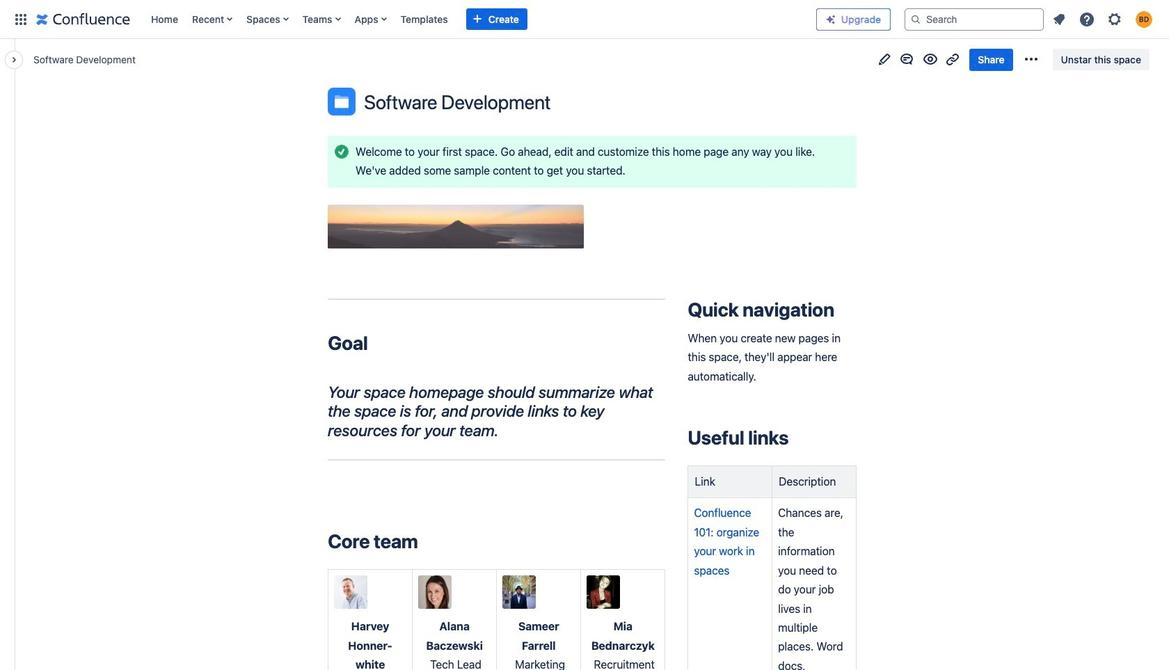 Task type: locate. For each thing, give the bounding box(es) containing it.
0 horizontal spatial copy image
[[417, 533, 433, 550]]

appswitcher icon image
[[13, 11, 29, 27]]

search image
[[910, 14, 921, 25]]

expand sidebar image
[[0, 35, 31, 85]]

1 horizontal spatial list
[[1047, 7, 1161, 32]]

settings icon image
[[1106, 11, 1123, 27]]

list
[[144, 0, 805, 39], [1047, 7, 1161, 32]]

None search field
[[905, 8, 1044, 30]]

more actions image
[[1023, 51, 1039, 68]]

0 horizontal spatial list
[[144, 0, 805, 39]]

start watching image
[[922, 51, 939, 68]]

copy image
[[501, 422, 518, 438], [417, 533, 433, 550]]

alana.jpg image
[[418, 576, 452, 609]]

copy image
[[366, 335, 383, 352]]

your profile and preferences image
[[1136, 11, 1152, 27]]

harvey.jpg image
[[334, 576, 367, 609]]

banner
[[0, 0, 1169, 42]]

peak.jpeg image
[[328, 205, 584, 249]]

Search field
[[905, 8, 1044, 30]]

1 horizontal spatial copy image
[[501, 422, 518, 438]]

notification icon image
[[1051, 11, 1068, 27]]

premium image
[[825, 14, 836, 25]]

confluence image
[[36, 11, 130, 27], [36, 11, 130, 27]]



Task type: describe. For each thing, give the bounding box(es) containing it.
edit this page image
[[876, 51, 893, 68]]

global element
[[8, 0, 805, 39]]

help icon image
[[1079, 11, 1095, 27]]

sameer.jpg image
[[503, 576, 536, 609]]

copy link image
[[945, 51, 961, 68]]

show inline comments image
[[899, 51, 915, 68]]

list for appswitcher icon
[[144, 0, 805, 39]]

cassie.jpg image
[[587, 576, 620, 609]]

1 vertical spatial copy image
[[417, 533, 433, 550]]

list for premium icon
[[1047, 7, 1161, 32]]

0 vertical spatial copy image
[[501, 422, 518, 438]]

panel success image
[[333, 144, 350, 160]]



Task type: vqa. For each thing, say whether or not it's contained in the screenshot.
Global element
yes



